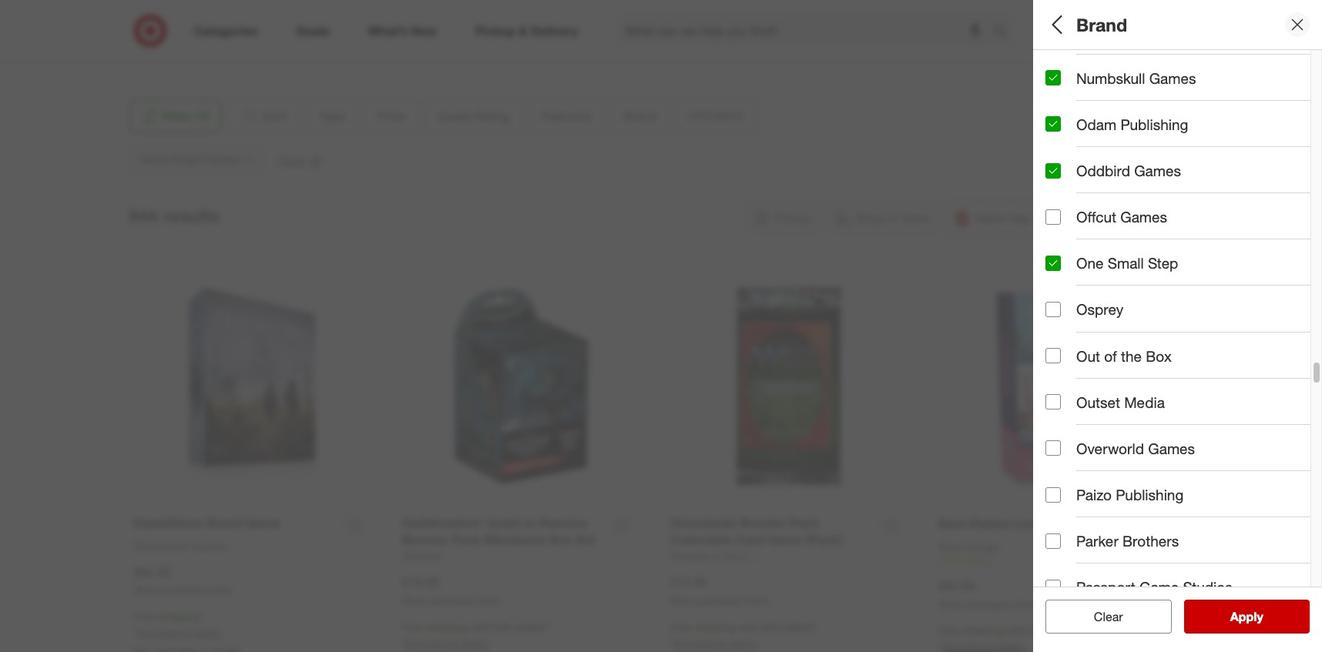 Task type: locate. For each thing, give the bounding box(es) containing it.
0 horizontal spatial exclusions
[[138, 627, 189, 640]]

exclusions apply. button down $18.99 when purchased online
[[406, 637, 490, 652]]

see
[[1215, 610, 1237, 625]]

brand right all
[[1077, 14, 1128, 35]]

parker
[[1077, 533, 1119, 550]]

brand 0-hr art & technology; 25th century games; 2f-spiele; 2
[[1046, 276, 1323, 309]]

passport game studios
[[1077, 579, 1233, 597]]

fpo/apo
[[1046, 336, 1112, 354]]

0 vertical spatial publishing
[[1121, 115, 1189, 133]]

2835 commerce park drive fitchburg , wi 53719 us
[[141, 13, 274, 57]]

0 horizontal spatial orders*
[[514, 621, 549, 634]]

free for $18.99
[[402, 621, 424, 634]]

free shipping with $35 orders* * exclusions apply. down $18.99 when purchased online
[[402, 621, 549, 650]]

all
[[1046, 14, 1067, 35]]

when inside $18.99 when purchased online
[[402, 596, 426, 608]]

2 horizontal spatial $35
[[1030, 625, 1048, 638]]

offcut
[[1077, 208, 1117, 226]]

$25;
[[1135, 134, 1155, 148]]

free
[[134, 611, 156, 624], [402, 621, 424, 634], [671, 621, 692, 634], [939, 625, 960, 638]]

results inside see results button
[[1240, 610, 1280, 625]]

apply. inside free shipping * * exclusions apply.
[[192, 627, 221, 640]]

purchased inside $84.95 when purchased online
[[161, 585, 205, 597]]

exclusions down $15.95 when purchased online
[[674, 637, 726, 650]]

shipping for $20.99
[[963, 625, 1004, 638]]

new
[[1046, 242, 1068, 255]]

media
[[1125, 394, 1165, 411]]

exclusions apply. button down $84.95 when purchased online
[[138, 626, 221, 641]]

$35 down passport game studios 'checkbox' at the right of page
[[1030, 625, 1048, 638]]

games; right "card"
[[1145, 80, 1183, 94]]

exclusions apply. button for $15.95
[[674, 637, 758, 652]]

$35
[[494, 621, 511, 634], [762, 621, 779, 634], [1030, 625, 1048, 638]]

results right see
[[1240, 610, 1280, 625]]

when
[[134, 585, 158, 597], [402, 596, 426, 608], [671, 596, 695, 608], [939, 599, 963, 611]]

0 vertical spatial results
[[163, 205, 220, 227]]

Out of the Box checkbox
[[1046, 348, 1061, 364]]

brand for brand
[[1077, 14, 1128, 35]]

results right 944
[[163, 205, 220, 227]]

include
[[1077, 388, 1125, 405]]

apply. down $84.95 when purchased online
[[192, 627, 221, 640]]

shipping down $15.95 when purchased online
[[695, 621, 736, 634]]

0 horizontal spatial apply.
[[192, 627, 221, 640]]

purchased up free shipping * * exclusions apply.
[[161, 585, 205, 597]]

featured
[[1046, 222, 1108, 240]]

small
[[1108, 255, 1144, 272]]

all filters
[[1046, 14, 1120, 35]]

park
[[224, 13, 246, 26]]

1 horizontal spatial results
[[1240, 610, 1280, 625]]

orders* for $15.95
[[782, 621, 817, 634]]

$15.95
[[671, 575, 708, 591]]

free down $20.99
[[939, 625, 960, 638]]

art
[[1071, 296, 1085, 309]]

shipping down $18.99 when purchased online
[[427, 621, 468, 634]]

brand inside 'brand 0-hr art & technology; 25th century games; 2f-spiele; 2'
[[1046, 276, 1088, 294]]

1 clear from the left
[[1087, 610, 1116, 625]]

25th
[[1159, 296, 1180, 309]]

$20.99
[[939, 579, 976, 594]]

exclusions down $84.95 when purchased online
[[138, 627, 189, 640]]

the
[[1122, 347, 1142, 365]]

free shipping with $35 orders* * exclusions apply.
[[402, 621, 549, 650], [671, 621, 817, 650]]

when inside $15.95 when purchased online
[[671, 596, 695, 608]]

*
[[200, 611, 204, 624], [134, 627, 138, 640], [402, 637, 406, 650], [671, 637, 674, 650]]

1 horizontal spatial exclusions
[[406, 637, 458, 650]]

0 horizontal spatial of
[[1105, 347, 1117, 365]]

when down $20.99
[[939, 599, 963, 611]]

clear
[[1087, 610, 1116, 625], [1094, 610, 1124, 625]]

step
[[1149, 255, 1179, 272]]

publishing up brothers
[[1116, 486, 1184, 504]]

games; inside 'brand 0-hr art & technology; 25th century games; 2f-spiele; 2'
[[1225, 296, 1262, 309]]

$35 for $15.95
[[762, 621, 779, 634]]

exclusions for $18.99
[[406, 637, 458, 650]]

exclusions apply. button
[[138, 626, 221, 641], [406, 637, 490, 652], [674, 637, 758, 652]]

when inside $84.95 when purchased online
[[134, 585, 158, 597]]

with for $15.95
[[739, 621, 759, 634]]

wi
[[192, 28, 204, 41]]

2835
[[141, 13, 165, 26]]

1 free shipping with $35 orders* * exclusions apply. from the left
[[402, 621, 549, 650]]

free shipping with $35 orders* * exclusions apply. down $15.95 when purchased online
[[671, 621, 817, 650]]

games; left "card"
[[1078, 80, 1116, 94]]

1 horizontal spatial orders*
[[782, 621, 817, 634]]

1 horizontal spatial games;
[[1145, 80, 1183, 94]]

when down $84.95
[[134, 585, 158, 597]]

brand up "hr"
[[1046, 276, 1088, 294]]

1 vertical spatial results
[[1240, 610, 1280, 625]]

free down $15.95 on the bottom right of page
[[671, 621, 692, 634]]

1 horizontal spatial $35
[[762, 621, 779, 634]]

odam
[[1077, 115, 1117, 133]]

$15.95 when purchased online
[[671, 575, 769, 608]]

exclusions apply. button down $15.95 when purchased online
[[674, 637, 758, 652]]

brand
[[1077, 14, 1128, 35], [1046, 276, 1088, 294]]

brand inside brand dialog
[[1077, 14, 1128, 35]]

2 horizontal spatial exclusions
[[674, 637, 726, 650]]

of
[[1105, 347, 1117, 365], [1154, 388, 1167, 405]]

2 horizontal spatial exclusions apply. button
[[674, 637, 758, 652]]

Osprey checkbox
[[1046, 302, 1061, 318]]

$35 for $18.99
[[494, 621, 511, 634]]

results for see results
[[1240, 610, 1280, 625]]

search
[[987, 24, 1024, 40]]

apply. down $15.95 when purchased online
[[729, 637, 758, 650]]

0-
[[1046, 296, 1056, 309]]

1 horizontal spatial exclusions apply. button
[[406, 637, 490, 652]]

free for $15.95
[[671, 621, 692, 634]]

purchased inside $15.95 when purchased online
[[697, 596, 741, 608]]

guest rating
[[1046, 174, 1137, 192]]

apply button
[[1184, 600, 1310, 634]]

with down $20.99 when purchased online
[[1007, 625, 1027, 638]]

one
[[1077, 255, 1104, 272]]

* down $15.95 on the bottom right of page
[[671, 637, 674, 650]]

one small step
[[1077, 255, 1179, 272]]

$84.95
[[134, 565, 171, 580]]

1 horizontal spatial free shipping with $35 orders* * exclusions apply.
[[671, 621, 817, 650]]

2 horizontal spatial orders*
[[1051, 625, 1086, 638]]

us
[[141, 44, 155, 57]]

1 vertical spatial of
[[1154, 388, 1167, 405]]

apply. down $18.99 when purchased online
[[461, 637, 490, 650]]

2 free shipping with $35 orders* * exclusions apply. from the left
[[671, 621, 817, 650]]

orders*
[[514, 621, 549, 634], [782, 621, 817, 634], [1051, 625, 1086, 638]]

1 vertical spatial brand
[[1046, 276, 1088, 294]]

0 horizontal spatial exclusions apply. button
[[138, 626, 221, 641]]

,
[[186, 28, 189, 41]]

games down rating
[[1121, 208, 1168, 226]]

games down media
[[1149, 440, 1196, 458]]

1 horizontal spatial with
[[739, 621, 759, 634]]

0 horizontal spatial results
[[163, 205, 220, 227]]

online for $15.95
[[744, 596, 769, 608]]

with down $15.95 when purchased online
[[739, 621, 759, 634]]

oddbird
[[1077, 162, 1131, 180]]

purchased down the $18.99
[[429, 596, 473, 608]]

numbskull
[[1077, 69, 1146, 87]]

1 vertical spatial publishing
[[1116, 486, 1184, 504]]

paizo publishing
[[1077, 486, 1184, 504]]

when for $18.99
[[402, 596, 426, 608]]

purchased inside $20.99 when purchased online
[[965, 599, 1009, 611]]

brand for brand 0-hr art & technology; 25th century games; 2f-spiele; 2
[[1046, 276, 1088, 294]]

century
[[1183, 296, 1222, 309]]

publishing up "$25;"
[[1121, 115, 1189, 133]]

results for 944 results
[[163, 205, 220, 227]]

exclusions inside free shipping * * exclusions apply.
[[138, 627, 189, 640]]

when down the $18.99
[[402, 596, 426, 608]]

games right "card"
[[1150, 69, 1197, 87]]

games; left 2f-
[[1225, 296, 1262, 309]]

online inside $15.95 when purchased online
[[744, 596, 769, 608]]

board
[[1046, 80, 1075, 94]]

clear inside button
[[1094, 610, 1124, 625]]

Include out of stock checkbox
[[1046, 389, 1061, 404]]

0 horizontal spatial $35
[[494, 621, 511, 634]]

purchased for $18.99
[[429, 596, 473, 608]]

exclusions
[[138, 627, 189, 640], [406, 637, 458, 650], [674, 637, 726, 650]]

1 horizontal spatial of
[[1154, 388, 1167, 405]]

Odam Publishing checkbox
[[1046, 117, 1061, 132]]

with for $18.99
[[471, 621, 491, 634]]

brand dialog
[[1034, 0, 1323, 653]]

games down $25
[[1135, 162, 1182, 180]]

$35 down $18.99 when purchased online
[[494, 621, 511, 634]]

when inside $20.99 when purchased online
[[939, 599, 963, 611]]

games for offcut games
[[1121, 208, 1168, 226]]

trading
[[1240, 80, 1275, 94]]

clear down passport
[[1094, 610, 1124, 625]]

card
[[1119, 80, 1142, 94]]

shipping down $84.95 when purchased online
[[158, 611, 200, 624]]

$35 down $15.95 when purchased online
[[762, 621, 779, 634]]

of right out
[[1154, 388, 1167, 405]]

free down $84.95
[[134, 611, 156, 624]]

with down $18.99 when purchased online
[[471, 621, 491, 634]]

$84.95 when purchased online
[[134, 565, 232, 597]]

free shipping * * exclusions apply.
[[134, 611, 221, 640]]

0 horizontal spatial free shipping with $35 orders* * exclusions apply.
[[402, 621, 549, 650]]

when down $15.95 on the bottom right of page
[[671, 596, 695, 608]]

clear left all
[[1087, 610, 1116, 625]]

with
[[471, 621, 491, 634], [739, 621, 759, 634], [1007, 625, 1027, 638]]

online inside $84.95 when purchased online
[[207, 585, 232, 597]]

Paizo Publishing checkbox
[[1046, 488, 1061, 503]]

purchased down $15.95 on the bottom right of page
[[697, 596, 741, 608]]

online inside $18.99 when purchased online
[[476, 596, 500, 608]]

2 horizontal spatial with
[[1007, 625, 1027, 638]]

0 horizontal spatial with
[[471, 621, 491, 634]]

cards;
[[1278, 80, 1309, 94]]

outset media
[[1077, 394, 1165, 411]]

hr
[[1056, 296, 1068, 309]]

* down $84.95 when purchased online
[[200, 611, 204, 624]]

0 vertical spatial brand
[[1077, 14, 1128, 35]]

online for $18.99
[[476, 596, 500, 608]]

1 horizontal spatial apply.
[[461, 637, 490, 650]]

$100;
[[1253, 134, 1279, 148]]

online inside $20.99 when purchased online
[[1012, 599, 1037, 611]]

osprey
[[1077, 301, 1124, 319]]

944 results
[[128, 205, 220, 227]]

2 horizontal spatial apply.
[[729, 637, 758, 650]]

filters
[[1072, 14, 1120, 35]]

2 horizontal spatial games;
[[1225, 296, 1262, 309]]

guest rating button
[[1046, 158, 1323, 212]]

0 vertical spatial of
[[1105, 347, 1117, 365]]

purchased inside $18.99 when purchased online
[[429, 596, 473, 608]]

online for $84.95
[[207, 585, 232, 597]]

overworld games
[[1077, 440, 1196, 458]]

* down the $18.99
[[402, 637, 406, 650]]

purchased for $15.95
[[697, 596, 741, 608]]

clear inside button
[[1087, 610, 1116, 625]]

free shipping with $35 orders*
[[939, 625, 1086, 638]]

exclusions down $18.99 when purchased online
[[406, 637, 458, 650]]

2 clear from the left
[[1094, 610, 1124, 625]]

shipping down $20.99 when purchased online
[[963, 625, 1004, 638]]

of left the
[[1105, 347, 1117, 365]]

free down the $18.99
[[402, 621, 424, 634]]

type board games; card games; collectible trading cards; ga
[[1046, 61, 1323, 94]]

apply. for $18.99
[[461, 637, 490, 650]]

passport
[[1077, 579, 1136, 597]]

purchased down $20.99
[[965, 599, 1009, 611]]



Task type: describe. For each thing, give the bounding box(es) containing it.
game
[[1140, 579, 1180, 597]]

fitchburg
[[141, 28, 186, 41]]

orders* for $20.99
[[1051, 625, 1086, 638]]

$25
[[1158, 134, 1176, 148]]

out of the box
[[1077, 347, 1172, 365]]

see results
[[1215, 610, 1280, 625]]

numbskull games
[[1077, 69, 1197, 87]]

price $0  –  $15; $15  –  $25; $25  –  $50; $50  –  $100; $100  –  
[[1046, 115, 1323, 148]]

ga
[[1312, 80, 1323, 94]]

type
[[1046, 61, 1079, 78]]

publishing for odam publishing
[[1121, 115, 1189, 133]]

clear all
[[1087, 610, 1131, 625]]

0 horizontal spatial games;
[[1078, 80, 1116, 94]]

Offcut Games checkbox
[[1046, 209, 1061, 225]]

exclusions apply. button for $18.99
[[406, 637, 490, 652]]

$15
[[1099, 134, 1116, 148]]

overworld
[[1077, 440, 1145, 458]]

shipping for $18.99
[[427, 621, 468, 634]]

$50
[[1217, 134, 1235, 148]]

$100
[[1282, 134, 1306, 148]]

clear for clear
[[1094, 610, 1124, 625]]

outset
[[1077, 394, 1121, 411]]

parker brothers
[[1077, 533, 1179, 550]]

2
[[1318, 296, 1323, 309]]

online for $20.99
[[1012, 599, 1037, 611]]

search button
[[987, 14, 1024, 51]]

Overworld Games checkbox
[[1046, 441, 1061, 457]]

games for numbskull games
[[1150, 69, 1197, 87]]

featured new
[[1046, 222, 1108, 255]]

games for oddbird games
[[1135, 162, 1182, 180]]

spiele;
[[1282, 296, 1315, 309]]

commerce
[[168, 13, 221, 26]]

brothers
[[1123, 533, 1179, 550]]

guest
[[1046, 174, 1087, 192]]

offcut games
[[1077, 208, 1168, 226]]

orders* for $18.99
[[514, 621, 549, 634]]

shipping inside free shipping * * exclusions apply.
[[158, 611, 200, 624]]

clear for clear all
[[1087, 610, 1116, 625]]

Oddbird Games checkbox
[[1046, 163, 1061, 178]]

all filters dialog
[[1034, 0, 1323, 653]]

$20.99 when purchased online
[[939, 579, 1037, 611]]

drive
[[249, 13, 274, 26]]

technology;
[[1098, 296, 1156, 309]]

when for $84.95
[[134, 585, 158, 597]]

publishing for paizo publishing
[[1116, 486, 1184, 504]]

$15;
[[1076, 134, 1096, 148]]

free shipping with $35 orders* * exclusions apply. for $18.99
[[402, 621, 549, 650]]

out
[[1129, 388, 1150, 405]]

out
[[1077, 347, 1101, 365]]

Numbskull Games checkbox
[[1046, 70, 1061, 86]]

paizo
[[1077, 486, 1112, 504]]

apply. for $15.95
[[729, 637, 758, 650]]

of inside all filters dialog
[[1154, 388, 1167, 405]]

when for $15.95
[[671, 596, 695, 608]]

all
[[1119, 610, 1131, 625]]

What can we help you find? suggestions appear below search field
[[616, 14, 997, 48]]

box
[[1146, 347, 1172, 365]]

free for $20.99
[[939, 625, 960, 638]]

$35 for $20.99
[[1030, 625, 1048, 638]]

purchased for $20.99
[[965, 599, 1009, 611]]

include out of stock
[[1077, 388, 1207, 405]]

apply
[[1231, 610, 1264, 625]]

944
[[128, 205, 158, 227]]

$18.99
[[402, 575, 439, 591]]

One Small Step checkbox
[[1046, 256, 1061, 271]]

purchased for $84.95
[[161, 585, 205, 597]]

1
[[987, 556, 992, 568]]

53719
[[207, 28, 237, 41]]

fpo/apo button
[[1046, 320, 1323, 374]]

of inside brand dialog
[[1105, 347, 1117, 365]]

rating
[[1091, 174, 1137, 192]]

studios
[[1184, 579, 1233, 597]]

free shipping with $35 orders* * exclusions apply. for $15.95
[[671, 621, 817, 650]]

$50;
[[1194, 134, 1214, 148]]

exclusions for $15.95
[[674, 637, 726, 650]]

when for $20.99
[[939, 599, 963, 611]]

clear button
[[1046, 600, 1172, 634]]

1 link
[[939, 555, 1177, 569]]

games for overworld games
[[1149, 440, 1196, 458]]

collectible
[[1186, 80, 1237, 94]]

Parker Brothers checkbox
[[1046, 534, 1061, 549]]

2f-
[[1265, 296, 1282, 309]]

Outset Media checkbox
[[1046, 395, 1061, 410]]

clear all button
[[1046, 600, 1172, 634]]

free inside free shipping * * exclusions apply.
[[134, 611, 156, 624]]

with for $20.99
[[1007, 625, 1027, 638]]

odam publishing
[[1077, 115, 1189, 133]]

$18.99 when purchased online
[[402, 575, 500, 608]]

Passport Game Studios checkbox
[[1046, 580, 1061, 596]]

$0
[[1046, 134, 1057, 148]]

see results button
[[1184, 600, 1310, 634]]

shipping for $15.95
[[695, 621, 736, 634]]

oddbird games
[[1077, 162, 1182, 180]]

* down $84.95
[[134, 627, 138, 640]]

&
[[1088, 296, 1095, 309]]



Task type: vqa. For each thing, say whether or not it's contained in the screenshot.
Guest Rating
yes



